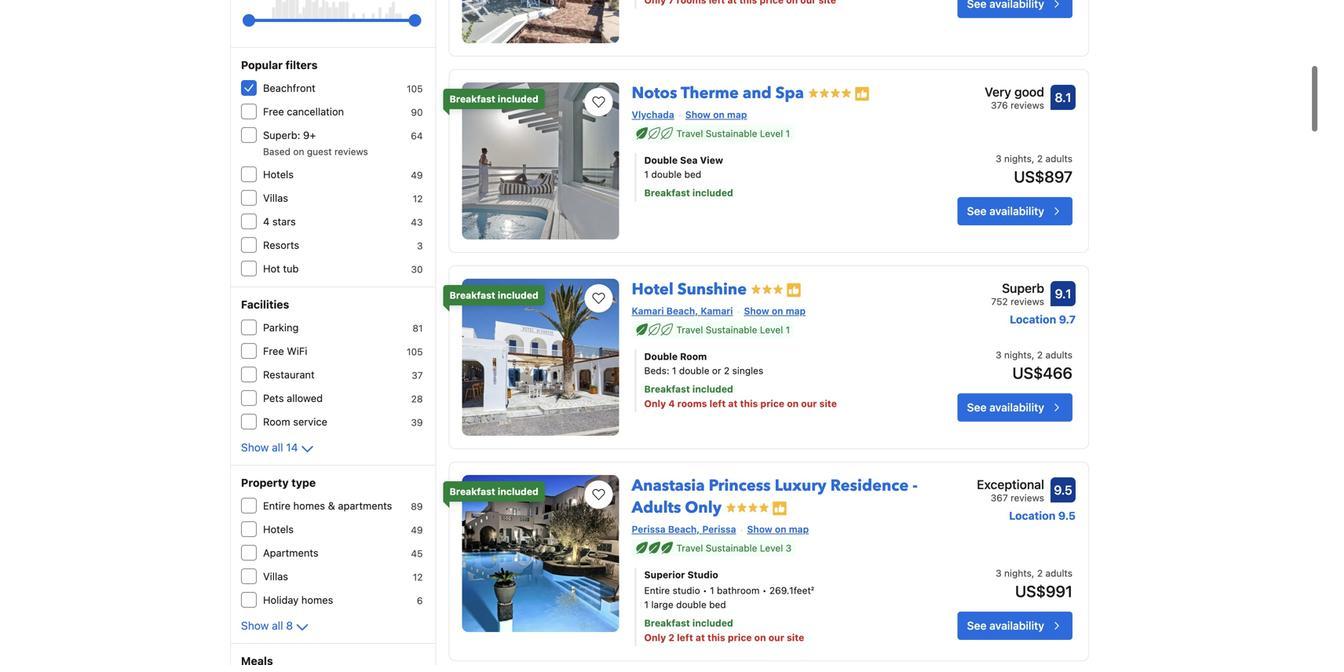 Task type: vqa. For each thing, say whether or not it's contained in the screenshot.


Task type: describe. For each thing, give the bounding box(es) containing it.
singles
[[732, 365, 763, 376]]

on down superb: 9+
[[293, 146, 304, 157]]

2 availability from the top
[[990, 401, 1044, 414]]

sustainable for princess
[[706, 543, 757, 554]]

3 for notos therme and spa
[[996, 153, 1002, 164]]

39
[[411, 417, 423, 428]]

breakfast inside superior studio entire studio • 1 bathroom • 269.1feet² 1 large double bed breakfast included only 2 left at this price on our site
[[644, 618, 690, 629]]

rooms
[[677, 398, 707, 409]]

752
[[991, 296, 1008, 307]]

luxury
[[775, 475, 826, 497]]

37
[[412, 370, 423, 381]]

superb:
[[263, 129, 300, 141]]

notos
[[632, 82, 677, 104]]

popular
[[241, 58, 283, 71]]

beach, for anastasia
[[668, 524, 700, 535]]

2 inside superior studio entire studio • 1 bathroom • 269.1feet² 1 large double bed breakfast included only 2 left at this price on our site
[[668, 632, 675, 643]]

level for therme
[[760, 128, 783, 139]]

376
[[991, 100, 1008, 111]]

1 up double sea view link
[[786, 128, 790, 139]]

notos therme and spa image
[[462, 82, 619, 239]]

81
[[412, 323, 423, 334]]

1 hotels from the top
[[263, 168, 294, 180]]

included inside 'double room beds: 1 double or 2 singles breakfast included only 4 rooms left at this price on our site'
[[692, 384, 733, 395]]

filters
[[286, 58, 318, 71]]

beds:
[[644, 365, 669, 376]]

breakfast inside 'double room beds: 1 double or 2 singles breakfast included only 4 rooms left at this price on our site'
[[644, 384, 690, 395]]

1 49 from the top
[[411, 170, 423, 181]]

bathroom
[[717, 585, 760, 596]]

double sea view 1 double bed breakfast included
[[644, 155, 733, 198]]

&
[[328, 500, 335, 512]]

pets
[[263, 392, 284, 404]]

double for notos
[[644, 155, 678, 166]]

bed inside double sea view 1 double bed breakfast included
[[684, 169, 701, 180]]

on down notos therme and spa
[[713, 109, 725, 120]]

269.1feet²
[[769, 585, 814, 596]]

2 for anastasia princess luxury residence - adults only
[[1037, 568, 1043, 579]]

location for anastasia princess luxury residence - adults only
[[1009, 509, 1056, 522]]

perissa beach, perissa
[[632, 524, 736, 535]]

price inside superior studio entire studio • 1 bathroom • 269.1feet² 1 large double bed breakfast included only 2 left at this price on our site
[[728, 632, 752, 643]]

1 down studio
[[710, 585, 714, 596]]

2 49 from the top
[[411, 525, 423, 535]]

travel for therme
[[676, 128, 703, 139]]

double sea view link
[[644, 153, 910, 167]]

restaurant
[[263, 369, 315, 380]]

large
[[651, 599, 673, 610]]

on up double room link
[[772, 305, 783, 316]]

apartments
[[263, 547, 318, 559]]

exceptional element
[[977, 475, 1044, 494]]

us$466
[[1012, 364, 1073, 382]]

left inside 'double room beds: 1 double or 2 singles breakfast included only 4 rooms left at this price on our site'
[[710, 398, 726, 409]]

location 9.5
[[1009, 509, 1076, 522]]

breakfast inside double sea view 1 double bed breakfast included
[[644, 187, 690, 198]]

breakfast included for notos
[[450, 93, 539, 104]]

reviews right guest
[[334, 146, 368, 157]]

show all 8
[[241, 619, 293, 632]]

scored 9.1 element
[[1051, 281, 1076, 306]]

on down anastasia princess luxury residence - adults only
[[775, 524, 786, 535]]

popular filters
[[241, 58, 318, 71]]

see availability for spa
[[967, 205, 1044, 217]]

on inside 'double room beds: 1 double or 2 singles breakfast included only 4 rooms left at this price on our site'
[[787, 398, 799, 409]]

travel sustainable level 1 for sunshine
[[676, 324, 790, 335]]

3 nights , 2 adults us$991
[[996, 568, 1073, 600]]

9.1
[[1055, 286, 1071, 301]]

availability for residence
[[990, 619, 1044, 632]]

superb
[[1002, 281, 1044, 296]]

allowed
[[287, 392, 323, 404]]

scored 9.5 element
[[1051, 477, 1076, 503]]

free for popular filters
[[263, 106, 284, 117]]

or
[[712, 365, 721, 376]]

resorts
[[263, 239, 299, 251]]

residence
[[830, 475, 909, 497]]

only inside superior studio entire studio • 1 bathroom • 269.1feet² 1 large double bed breakfast included only 2 left at this price on our site
[[644, 632, 666, 643]]

89
[[411, 501, 423, 512]]

us$897
[[1014, 167, 1073, 186]]

hotel sunshine link
[[632, 272, 747, 300]]

show for anastasia princess luxury residence - adults only
[[747, 524, 772, 535]]

availability for spa
[[990, 205, 1044, 217]]

hotel
[[632, 279, 674, 300]]

very
[[985, 84, 1011, 99]]

left inside superior studio entire studio • 1 bathroom • 269.1feet² 1 large double bed breakfast included only 2 left at this price on our site
[[677, 632, 693, 643]]

2 perissa from the left
[[702, 524, 736, 535]]

level for princess
[[760, 543, 783, 554]]

map for sunshine
[[786, 305, 806, 316]]

show on map for princess
[[747, 524, 809, 535]]

holiday homes
[[263, 594, 333, 606]]

9+
[[303, 129, 316, 141]]

our inside superior studio entire studio • 1 bathroom • 269.1feet² 1 large double bed breakfast included only 2 left at this price on our site
[[768, 632, 784, 643]]

service
[[293, 416, 327, 428]]

superb: 9+
[[263, 129, 316, 141]]

therme
[[681, 82, 739, 104]]

8.1
[[1055, 90, 1071, 105]]

studio
[[673, 585, 700, 596]]

see for residence
[[967, 619, 987, 632]]

show on map for therme
[[685, 109, 747, 120]]

notos therme and spa
[[632, 82, 804, 104]]

anastasia princess luxury residence - adults only image
[[462, 475, 619, 632]]

adults
[[632, 497, 681, 519]]

30
[[411, 264, 423, 275]]

apartments
[[338, 500, 392, 512]]

hot
[[263, 263, 280, 274]]

nights for residence
[[1004, 568, 1032, 579]]

free cancellation
[[263, 106, 344, 117]]

64
[[411, 130, 423, 141]]

-
[[913, 475, 918, 497]]

1 left the large
[[644, 599, 649, 610]]

site inside 'double room beds: 1 double or 2 singles breakfast included only 4 rooms left at this price on our site'
[[819, 398, 837, 409]]

superior
[[644, 569, 685, 580]]

entire inside superior studio entire studio • 1 bathroom • 269.1feet² 1 large double bed breakfast included only 2 left at this price on our site
[[644, 585, 670, 596]]

2 inside 'double room beds: 1 double or 2 singles breakfast included only 4 rooms left at this price on our site'
[[724, 365, 730, 376]]

show for hotel sunshine
[[744, 305, 769, 316]]

hotel sunshine image
[[462, 279, 619, 436]]

43
[[411, 217, 423, 228]]

double room beds: 1 double or 2 singles breakfast included only 4 rooms left at this price on our site
[[644, 351, 837, 409]]

exceptional
[[977, 477, 1044, 492]]

0 vertical spatial 9.5
[[1054, 482, 1072, 497]]

, inside 3 nights , 2 adults us$466
[[1032, 349, 1034, 360]]

9.7
[[1059, 313, 1076, 326]]

1 inside 'double room beds: 1 double or 2 singles breakfast included only 4 rooms left at this price on our site'
[[672, 365, 676, 376]]

breakfast included for anastasia
[[450, 486, 539, 497]]

anastasia princess luxury residence - adults only
[[632, 475, 918, 519]]

studio
[[687, 569, 718, 580]]

included inside superior studio entire studio • 1 bathroom • 269.1feet² 1 large double bed breakfast included only 2 left at this price on our site
[[692, 618, 733, 629]]

based on guest reviews
[[263, 146, 368, 157]]

1 12 from the top
[[413, 193, 423, 204]]

at inside 'double room beds: 1 double or 2 singles breakfast included only 4 rooms left at this price on our site'
[[728, 398, 738, 409]]

hotel sunshine
[[632, 279, 747, 300]]

anastasia princess luxury residence - adults only link
[[632, 469, 918, 519]]

6
[[417, 595, 423, 606]]

property
[[241, 476, 289, 489]]

, for spa
[[1032, 153, 1034, 164]]

homes for holiday
[[301, 594, 333, 606]]

0 horizontal spatial entire
[[263, 500, 291, 512]]

28
[[411, 393, 423, 404]]

beach, for hotel
[[666, 305, 698, 316]]

room service
[[263, 416, 327, 428]]

1 • from the left
[[703, 585, 707, 596]]

double for sunshine
[[679, 365, 709, 376]]

pets allowed
[[263, 392, 323, 404]]

location 9.7
[[1010, 313, 1076, 326]]

show on map for sunshine
[[744, 305, 806, 316]]

, for residence
[[1032, 568, 1034, 579]]

2 hotels from the top
[[263, 523, 294, 535]]

1 vertical spatial 9.5
[[1058, 509, 1076, 522]]



Task type: locate. For each thing, give the bounding box(es) containing it.
1 vertical spatial entire
[[644, 585, 670, 596]]

show down therme at the top of the page
[[685, 109, 711, 120]]

level
[[760, 128, 783, 139], [760, 324, 783, 335], [760, 543, 783, 554]]

this property is part of our preferred partner programme. it is committed to providing commendable service and good value. it will pay us a higher commission if you make a booking. image
[[854, 86, 870, 102], [854, 86, 870, 102]]

wifi
[[287, 345, 307, 357]]

room down kamari beach, kamari
[[680, 351, 707, 362]]

8
[[286, 619, 293, 632]]

see for spa
[[967, 205, 987, 217]]

this inside 'double room beds: 1 double or 2 singles breakfast included only 4 rooms left at this price on our site'
[[740, 398, 758, 409]]

homes left &
[[293, 500, 325, 512]]

105 up 90
[[407, 83, 423, 94]]

1 vertical spatial show on map
[[744, 305, 806, 316]]

double for hotel
[[644, 351, 678, 362]]

only up perissa beach, perissa
[[685, 497, 722, 519]]

double for therme
[[651, 169, 682, 180]]

see availability down 3 nights , 2 adults us$466
[[967, 401, 1044, 414]]

3 for hotel sunshine
[[996, 349, 1002, 360]]

2 • from the left
[[762, 585, 767, 596]]

2 , from the top
[[1032, 349, 1034, 360]]

level for sunshine
[[760, 324, 783, 335]]

only inside 'double room beds: 1 double or 2 singles breakfast included only 4 rooms left at this price on our site'
[[644, 398, 666, 409]]

1 travel sustainable level 1 from the top
[[676, 128, 790, 139]]

0 vertical spatial left
[[710, 398, 726, 409]]

, inside 3 nights , 2 adults us$991
[[1032, 568, 1034, 579]]

double left 'or'
[[679, 365, 709, 376]]

1 horizontal spatial kamari
[[701, 305, 733, 316]]

0 vertical spatial adults
[[1045, 153, 1073, 164]]

map down anastasia princess luxury residence - adults only
[[789, 524, 809, 535]]

site
[[819, 398, 837, 409], [787, 632, 804, 643]]

free for facilities
[[263, 345, 284, 357]]

0 vertical spatial villas
[[263, 192, 288, 204]]

0 vertical spatial map
[[727, 109, 747, 120]]

2 vertical spatial level
[[760, 543, 783, 554]]

2 travel sustainable level 1 from the top
[[676, 324, 790, 335]]

3 level from the top
[[760, 543, 783, 554]]

sustainable for sunshine
[[706, 324, 757, 335]]

2 level from the top
[[760, 324, 783, 335]]

1 vertical spatial availability
[[990, 401, 1044, 414]]

0 vertical spatial beach,
[[666, 305, 698, 316]]

1 nights from the top
[[1004, 153, 1032, 164]]

1
[[786, 128, 790, 139], [644, 169, 649, 180], [786, 324, 790, 335], [672, 365, 676, 376], [710, 585, 714, 596], [644, 599, 649, 610]]

show on map down anastasia princess luxury residence - adults only
[[747, 524, 809, 535]]

type
[[291, 476, 316, 489]]

view
[[700, 155, 723, 166]]

367
[[991, 492, 1008, 503]]

kamari down sunshine
[[701, 305, 733, 316]]

travel sustainable level 1
[[676, 128, 790, 139], [676, 324, 790, 335]]

1 105 from the top
[[407, 83, 423, 94]]

2 vertical spatial show on map
[[747, 524, 809, 535]]

1 vertical spatial bed
[[709, 599, 726, 610]]

adults for spa
[[1045, 153, 1073, 164]]

1 see availability from the top
[[967, 205, 1044, 217]]

0 vertical spatial ,
[[1032, 153, 1034, 164]]

our inside 'double room beds: 1 double or 2 singles breakfast included only 4 rooms left at this price on our site'
[[801, 398, 817, 409]]

3 nights , 2 adults us$897
[[996, 153, 1073, 186]]

holiday
[[263, 594, 299, 606]]

1 kamari from the left
[[632, 305, 664, 316]]

location down exceptional 367 reviews
[[1009, 509, 1056, 522]]

spa
[[776, 82, 804, 104]]

travel sustainable level 1 for therme
[[676, 128, 790, 139]]

this down the singles
[[740, 398, 758, 409]]

1 vertical spatial see availability
[[967, 401, 1044, 414]]

0 horizontal spatial left
[[677, 632, 693, 643]]

3 down 367
[[996, 568, 1002, 579]]

room inside 'double room beds: 1 double or 2 singles breakfast included only 4 rooms left at this price on our site'
[[680, 351, 707, 362]]

this inside superior studio entire studio • 1 bathroom • 269.1feet² 1 large double bed breakfast included only 2 left at this price on our site
[[707, 632, 725, 643]]

perissa down adults at the bottom of page
[[632, 524, 666, 535]]

1 horizontal spatial room
[[680, 351, 707, 362]]

location
[[1010, 313, 1056, 326], [1009, 509, 1056, 522]]

property type
[[241, 476, 316, 489]]

adults inside 3 nights , 2 adults us$897
[[1045, 153, 1073, 164]]

1 down the vlychada
[[644, 169, 649, 180]]

on
[[713, 109, 725, 120], [293, 146, 304, 157], [772, 305, 783, 316], [787, 398, 799, 409], [775, 524, 786, 535], [754, 632, 766, 643]]

travel sustainable level 3
[[676, 543, 792, 554]]

map for princess
[[789, 524, 809, 535]]

1 see from the top
[[967, 205, 987, 217]]

see availability link for spa
[[958, 197, 1073, 225]]

free wifi
[[263, 345, 307, 357]]

price down the singles
[[760, 398, 785, 409]]

see availability link down us$466
[[958, 393, 1073, 422]]

show inside show all 8 dropdown button
[[241, 619, 269, 632]]

1 vertical spatial villas
[[263, 570, 288, 582]]

1 horizontal spatial entire
[[644, 585, 670, 596]]

perissa up travel sustainable level 3
[[702, 524, 736, 535]]

at down the studio
[[696, 632, 705, 643]]

12 down 45 at bottom
[[413, 572, 423, 583]]

location down superb 752 reviews
[[1010, 313, 1056, 326]]

notos therme and spa link
[[632, 76, 804, 104]]

parking
[[263, 322, 299, 333]]

1 horizontal spatial this
[[740, 398, 758, 409]]

adults inside 3 nights , 2 adults us$991
[[1045, 568, 1073, 579]]

90
[[411, 107, 423, 118]]

price down bathroom
[[728, 632, 752, 643]]

1 horizontal spatial our
[[801, 398, 817, 409]]

2 vertical spatial map
[[789, 524, 809, 535]]

tub
[[283, 263, 299, 274]]

show up travel sustainable level 3
[[747, 524, 772, 535]]

0 vertical spatial 12
[[413, 193, 423, 204]]

2 see availability from the top
[[967, 401, 1044, 414]]

see availability for residence
[[967, 619, 1044, 632]]

1 all from the top
[[272, 441, 283, 454]]

map
[[727, 109, 747, 120], [786, 305, 806, 316], [789, 524, 809, 535]]

this property is part of our preferred partner programme. it is committed to providing commendable service and good value. it will pay us a higher commission if you make a booking. image
[[786, 282, 802, 298], [786, 282, 802, 298], [772, 501, 788, 516], [772, 501, 788, 516]]

show
[[685, 109, 711, 120], [744, 305, 769, 316], [241, 441, 269, 454], [747, 524, 772, 535], [241, 619, 269, 632]]

based
[[263, 146, 291, 157]]

1 vertical spatial breakfast included
[[450, 290, 539, 301]]

3 nights from the top
[[1004, 568, 1032, 579]]

0 vertical spatial site
[[819, 398, 837, 409]]

reviews inside very good 376 reviews
[[1011, 100, 1044, 111]]

1 perissa from the left
[[632, 524, 666, 535]]

beachfront
[[263, 82, 315, 94]]

facilities
[[241, 298, 289, 311]]

3 inside 3 nights , 2 adults us$466
[[996, 349, 1002, 360]]

0 vertical spatial nights
[[1004, 153, 1032, 164]]

2 inside 3 nights , 2 adults us$466
[[1037, 349, 1043, 360]]

free left wifi
[[263, 345, 284, 357]]

3 see availability from the top
[[967, 619, 1044, 632]]

entire up the large
[[644, 585, 670, 596]]

1 vertical spatial only
[[685, 497, 722, 519]]

0 horizontal spatial at
[[696, 632, 705, 643]]

1 vertical spatial 4
[[668, 398, 675, 409]]

free
[[263, 106, 284, 117], [263, 345, 284, 357]]

this down bathroom
[[707, 632, 725, 643]]

45
[[411, 548, 423, 559]]

2 see from the top
[[967, 401, 987, 414]]

2 see availability link from the top
[[958, 393, 1073, 422]]

adults up the us$991
[[1045, 568, 1073, 579]]

9.5 down scored 9.5 element
[[1058, 509, 1076, 522]]

1 horizontal spatial bed
[[709, 599, 726, 610]]

show all 8 button
[[241, 618, 312, 637]]

nights inside 3 nights , 2 adults us$466
[[1004, 349, 1032, 360]]

2 for hotel sunshine
[[1037, 349, 1043, 360]]

•
[[703, 585, 707, 596], [762, 585, 767, 596]]

availability down us$897
[[990, 205, 1044, 217]]

1 horizontal spatial left
[[710, 398, 726, 409]]

105 for beachfront
[[407, 83, 423, 94]]

all for 8
[[272, 619, 283, 632]]

1 level from the top
[[760, 128, 783, 139]]

1 breakfast included from the top
[[450, 93, 539, 104]]

1 villas from the top
[[263, 192, 288, 204]]

1 vertical spatial beach,
[[668, 524, 700, 535]]

2 vertical spatial travel
[[676, 543, 703, 554]]

2 nights from the top
[[1004, 349, 1032, 360]]

0 vertical spatial level
[[760, 128, 783, 139]]

0 horizontal spatial room
[[263, 416, 290, 428]]

3 see availability link from the top
[[958, 612, 1073, 640]]

homes
[[293, 500, 325, 512], [301, 594, 333, 606]]

room down pets
[[263, 416, 290, 428]]

on inside superior studio entire studio • 1 bathroom • 269.1feet² 1 large double bed breakfast included only 2 left at this price on our site
[[754, 632, 766, 643]]

at down the singles
[[728, 398, 738, 409]]

1 inside double sea view 1 double bed breakfast included
[[644, 169, 649, 180]]

1 travel from the top
[[676, 128, 703, 139]]

12
[[413, 193, 423, 204], [413, 572, 423, 583]]

0 vertical spatial double
[[651, 169, 682, 180]]

2 105 from the top
[[407, 346, 423, 357]]

free up superb:
[[263, 106, 284, 117]]

map for therme
[[727, 109, 747, 120]]

level up superior studio link
[[760, 543, 783, 554]]

superb element
[[991, 279, 1044, 298]]

show inside show all 14 dropdown button
[[241, 441, 269, 454]]

1 vertical spatial see availability link
[[958, 393, 1073, 422]]

hotels up apartments
[[263, 523, 294, 535]]

us$991
[[1015, 582, 1073, 600]]

0 vertical spatial sustainable
[[706, 128, 757, 139]]

2 right 'or'
[[724, 365, 730, 376]]

bed down bathroom
[[709, 599, 726, 610]]

superior studio entire studio • 1 bathroom • 269.1feet² 1 large double bed breakfast included only 2 left at this price on our site
[[644, 569, 814, 643]]

1 sustainable from the top
[[706, 128, 757, 139]]

3 up 30 at the left
[[417, 240, 423, 251]]

nights up the us$991
[[1004, 568, 1032, 579]]

kamari
[[632, 305, 664, 316], [701, 305, 733, 316]]

2 kamari from the left
[[701, 305, 733, 316]]

availability down us$466
[[990, 401, 1044, 414]]

1 vertical spatial at
[[696, 632, 705, 643]]

1 horizontal spatial 4
[[668, 398, 675, 409]]

on down double room link
[[787, 398, 799, 409]]

105 for free wifi
[[407, 346, 423, 357]]

travel sustainable level 1 up view
[[676, 128, 790, 139]]

reviews down superb
[[1011, 296, 1044, 307]]

2 inside 3 nights , 2 adults us$897
[[1037, 153, 1043, 164]]

homes right holiday
[[301, 594, 333, 606]]

3 nights , 2 adults us$466
[[996, 349, 1073, 382]]

on down bathroom
[[754, 632, 766, 643]]

3 inside 3 nights , 2 adults us$991
[[996, 568, 1002, 579]]

2 breakfast included from the top
[[450, 290, 539, 301]]

left down the studio
[[677, 632, 693, 643]]

double inside double sea view 1 double bed breakfast included
[[644, 155, 678, 166]]

2 vertical spatial nights
[[1004, 568, 1032, 579]]

9.5 up location 9.5
[[1054, 482, 1072, 497]]

0 horizontal spatial 4
[[263, 216, 270, 227]]

bed down sea
[[684, 169, 701, 180]]

2 free from the top
[[263, 345, 284, 357]]

villas
[[263, 192, 288, 204], [263, 570, 288, 582]]

1 horizontal spatial site
[[819, 398, 837, 409]]

0 vertical spatial hotels
[[263, 168, 294, 180]]

1 vertical spatial ,
[[1032, 349, 1034, 360]]

1 vertical spatial free
[[263, 345, 284, 357]]

1 vertical spatial double
[[644, 351, 678, 362]]

all for 14
[[272, 441, 283, 454]]

2 down the large
[[668, 632, 675, 643]]

4 stars
[[263, 216, 296, 227]]

2 travel from the top
[[676, 324, 703, 335]]

adults inside 3 nights , 2 adults us$466
[[1045, 349, 1073, 360]]

guest
[[307, 146, 332, 157]]

hotels down based
[[263, 168, 294, 180]]

stars
[[272, 216, 296, 227]]

2 inside 3 nights , 2 adults us$991
[[1037, 568, 1043, 579]]

travel sustainable level 1 up the singles
[[676, 324, 790, 335]]

level up double room link
[[760, 324, 783, 335]]

only down beds: on the bottom of page
[[644, 398, 666, 409]]

0 vertical spatial all
[[272, 441, 283, 454]]

2 12 from the top
[[413, 572, 423, 583]]

1 free from the top
[[263, 106, 284, 117]]

double inside double sea view 1 double bed breakfast included
[[651, 169, 682, 180]]

0 horizontal spatial perissa
[[632, 524, 666, 535]]

0 vertical spatial 105
[[407, 83, 423, 94]]

2 vertical spatial ,
[[1032, 568, 1034, 579]]

3 see from the top
[[967, 619, 987, 632]]

sunshine
[[677, 279, 747, 300]]

see availability
[[967, 205, 1044, 217], [967, 401, 1044, 414], [967, 619, 1044, 632]]

left right rooms
[[710, 398, 726, 409]]

included
[[498, 93, 539, 104], [692, 187, 733, 198], [498, 290, 539, 301], [692, 384, 733, 395], [498, 486, 539, 497], [692, 618, 733, 629]]

1 right beds: on the bottom of page
[[672, 365, 676, 376]]

kamari beach, kamari
[[632, 305, 733, 316]]

2 sustainable from the top
[[706, 324, 757, 335]]

see availability link for residence
[[958, 612, 1073, 640]]

1 vertical spatial 49
[[411, 525, 423, 535]]

0 vertical spatial see
[[967, 205, 987, 217]]

see availability link down us$897
[[958, 197, 1073, 225]]

exceptional 367 reviews
[[977, 477, 1044, 503]]

105 up 37
[[407, 346, 423, 357]]

, up us$897
[[1032, 153, 1034, 164]]

reviews inside superb 752 reviews
[[1011, 296, 1044, 307]]

room
[[680, 351, 707, 362], [263, 416, 290, 428]]

only down the large
[[644, 632, 666, 643]]

1 vertical spatial travel sustainable level 1
[[676, 324, 790, 335]]

12 up 43
[[413, 193, 423, 204]]

1 vertical spatial 105
[[407, 346, 423, 357]]

0 vertical spatial travel sustainable level 1
[[676, 128, 790, 139]]

homes for entire
[[293, 500, 325, 512]]

3 breakfast included from the top
[[450, 486, 539, 497]]

reviews down the good
[[1011, 100, 1044, 111]]

kamari down hotel in the top of the page
[[632, 305, 664, 316]]

2 double from the top
[[644, 351, 678, 362]]

show down sunshine
[[744, 305, 769, 316]]

3 availability from the top
[[990, 619, 1044, 632]]

travel for princess
[[676, 543, 703, 554]]

superb 752 reviews
[[991, 281, 1044, 307]]

, up the us$991
[[1032, 568, 1034, 579]]

4 inside 'double room beds: 1 double or 2 singles breakfast included only 4 rooms left at this price on our site'
[[668, 398, 675, 409]]

very good element
[[985, 82, 1044, 101]]

3 up superior studio link
[[786, 543, 792, 554]]

3 adults from the top
[[1045, 568, 1073, 579]]

3 , from the top
[[1032, 568, 1034, 579]]

49 down 64
[[411, 170, 423, 181]]

show for notos therme and spa
[[685, 109, 711, 120]]

2 vertical spatial see availability
[[967, 619, 1044, 632]]

2 up the us$991
[[1037, 568, 1043, 579]]

, inside 3 nights , 2 adults us$897
[[1032, 153, 1034, 164]]

cancellation
[[287, 106, 344, 117]]

1 horizontal spatial at
[[728, 398, 738, 409]]

nights inside 3 nights , 2 adults us$991
[[1004, 568, 1032, 579]]

all inside dropdown button
[[272, 619, 283, 632]]

1 vertical spatial hotels
[[263, 523, 294, 535]]

double up beds: on the bottom of page
[[644, 351, 678, 362]]

2 all from the top
[[272, 619, 283, 632]]

site inside superior studio entire studio • 1 bathroom • 269.1feet² 1 large double bed breakfast included only 2 left at this price on our site
[[787, 632, 804, 643]]

3 inside 3 nights , 2 adults us$897
[[996, 153, 1002, 164]]

0 vertical spatial this
[[740, 398, 758, 409]]

2 up us$466
[[1037, 349, 1043, 360]]

3 for anastasia princess luxury residence - adults only
[[996, 568, 1002, 579]]

4 left rooms
[[668, 398, 675, 409]]

nights for spa
[[1004, 153, 1032, 164]]

1 horizontal spatial price
[[760, 398, 785, 409]]

show on map up double room link
[[744, 305, 806, 316]]

1 see availability link from the top
[[958, 197, 1073, 225]]

0 horizontal spatial bed
[[684, 169, 701, 180]]

0 vertical spatial breakfast included
[[450, 93, 539, 104]]

show up property
[[241, 441, 269, 454]]

1 adults from the top
[[1045, 153, 1073, 164]]

show all 14
[[241, 441, 298, 454]]

1 vertical spatial travel
[[676, 324, 703, 335]]

3 travel from the top
[[676, 543, 703, 554]]

2 vertical spatial only
[[644, 632, 666, 643]]

0 vertical spatial 4
[[263, 216, 270, 227]]

0 vertical spatial show on map
[[685, 109, 747, 120]]

1 , from the top
[[1032, 153, 1034, 164]]

beach, down adults at the bottom of page
[[668, 524, 700, 535]]

show all 14 button
[[241, 440, 317, 459]]

all
[[272, 441, 283, 454], [272, 619, 283, 632]]

show on map down notos therme and spa
[[685, 109, 747, 120]]

sustainable for therme
[[706, 128, 757, 139]]

only inside anastasia princess luxury residence - adults only
[[685, 497, 722, 519]]

see availability link down the us$991
[[958, 612, 1073, 640]]

reviews down the exceptional
[[1011, 492, 1044, 503]]

our down 269.1feet²
[[768, 632, 784, 643]]

bed
[[684, 169, 701, 180], [709, 599, 726, 610]]

1 vertical spatial price
[[728, 632, 752, 643]]

1 vertical spatial all
[[272, 619, 283, 632]]

breakfast included for hotel
[[450, 290, 539, 301]]

1 up double room link
[[786, 324, 790, 335]]

2 vertical spatial see availability link
[[958, 612, 1073, 640]]

0 vertical spatial see availability link
[[958, 197, 1073, 225]]

1 vertical spatial adults
[[1045, 349, 1073, 360]]

1 double from the top
[[644, 155, 678, 166]]

adults for residence
[[1045, 568, 1073, 579]]

at inside superior studio entire studio • 1 bathroom • 269.1feet² 1 large double bed breakfast included only 2 left at this price on our site
[[696, 632, 705, 643]]

price inside 'double room beds: 1 double or 2 singles breakfast included only 4 rooms left at this price on our site'
[[760, 398, 785, 409]]

0 horizontal spatial price
[[728, 632, 752, 643]]

1 vertical spatial location
[[1009, 509, 1056, 522]]

all inside dropdown button
[[272, 441, 283, 454]]

0 vertical spatial free
[[263, 106, 284, 117]]

0 vertical spatial at
[[728, 398, 738, 409]]

3 down the 376
[[996, 153, 1002, 164]]

,
[[1032, 153, 1034, 164], [1032, 349, 1034, 360], [1032, 568, 1034, 579]]

see availability down 3 nights , 2 adults us$991
[[967, 619, 1044, 632]]

2 vertical spatial double
[[676, 599, 707, 610]]

double left sea
[[644, 155, 678, 166]]

2
[[1037, 153, 1043, 164], [1037, 349, 1043, 360], [724, 365, 730, 376], [1037, 568, 1043, 579], [668, 632, 675, 643]]

14
[[286, 441, 298, 454]]

105
[[407, 83, 423, 94], [407, 346, 423, 357]]

travel down kamari beach, kamari
[[676, 324, 703, 335]]

adults
[[1045, 153, 1073, 164], [1045, 349, 1073, 360], [1045, 568, 1073, 579]]

3 sustainable from the top
[[706, 543, 757, 554]]

0 horizontal spatial kamari
[[632, 305, 664, 316]]

2 vertical spatial adults
[[1045, 568, 1073, 579]]

and
[[743, 82, 772, 104]]

breakfast included
[[450, 93, 539, 104], [450, 290, 539, 301], [450, 486, 539, 497]]

0 horizontal spatial site
[[787, 632, 804, 643]]

travel for sunshine
[[676, 324, 703, 335]]

availability
[[990, 205, 1044, 217], [990, 401, 1044, 414], [990, 619, 1044, 632]]

map down notos therme and spa
[[727, 109, 747, 120]]

entire
[[263, 500, 291, 512], [644, 585, 670, 596]]

nights inside 3 nights , 2 adults us$897
[[1004, 153, 1032, 164]]

good
[[1014, 84, 1044, 99]]

0 vertical spatial availability
[[990, 205, 1044, 217]]

2 for notos therme and spa
[[1037, 153, 1043, 164]]

double inside superior studio entire studio • 1 bathroom • 269.1feet² 1 large double bed breakfast included only 2 left at this price on our site
[[676, 599, 707, 610]]

0 vertical spatial entire
[[263, 500, 291, 512]]

anastasia
[[632, 475, 705, 497]]

our down double room link
[[801, 398, 817, 409]]

scored 8.1 element
[[1051, 85, 1076, 110]]

superior studio link
[[644, 568, 910, 582]]

included inside double sea view 1 double bed breakfast included
[[692, 187, 733, 198]]

• down studio
[[703, 585, 707, 596]]

site down double room link
[[819, 398, 837, 409]]

2 villas from the top
[[263, 570, 288, 582]]

2 vertical spatial breakfast included
[[450, 486, 539, 497]]

beach, down hotel sunshine
[[666, 305, 698, 316]]

1 vertical spatial site
[[787, 632, 804, 643]]

0 vertical spatial homes
[[293, 500, 325, 512]]

3 down 752
[[996, 349, 1002, 360]]

1 vertical spatial double
[[679, 365, 709, 376]]

group
[[249, 8, 415, 33]]

0 vertical spatial travel
[[676, 128, 703, 139]]

1 availability from the top
[[990, 205, 1044, 217]]

location for hotel sunshine
[[1010, 313, 1056, 326]]

vlychada
[[632, 109, 674, 120]]

1 vertical spatial sustainable
[[706, 324, 757, 335]]

travel down perissa beach, perissa
[[676, 543, 703, 554]]

reviews inside exceptional 367 reviews
[[1011, 492, 1044, 503]]

1 vertical spatial our
[[768, 632, 784, 643]]

2 adults from the top
[[1045, 349, 1073, 360]]

see availability down 3 nights , 2 adults us$897
[[967, 205, 1044, 217]]

, up us$466
[[1032, 349, 1034, 360]]

bed inside superior studio entire studio • 1 bathroom • 269.1feet² 1 large double bed breakfast included only 2 left at this price on our site
[[709, 599, 726, 610]]

sea
[[680, 155, 698, 166]]

1 vertical spatial room
[[263, 416, 290, 428]]

villas up 4 stars
[[263, 192, 288, 204]]

1 vertical spatial 12
[[413, 572, 423, 583]]

1 vertical spatial nights
[[1004, 349, 1032, 360]]

perissa
[[632, 524, 666, 535], [702, 524, 736, 535]]

0 vertical spatial room
[[680, 351, 707, 362]]

1 vertical spatial this
[[707, 632, 725, 643]]

49 down 89
[[411, 525, 423, 535]]

49
[[411, 170, 423, 181], [411, 525, 423, 535]]

0 vertical spatial price
[[760, 398, 785, 409]]

double inside 'double room beds: 1 double or 2 singles breakfast included only 4 rooms left at this price on our site'
[[679, 365, 709, 376]]

0 vertical spatial see availability
[[967, 205, 1044, 217]]

1 vertical spatial see
[[967, 401, 987, 414]]

double inside 'double room beds: 1 double or 2 singles breakfast included only 4 rooms left at this price on our site'
[[644, 351, 678, 362]]

0 horizontal spatial our
[[768, 632, 784, 643]]

site down 269.1feet²
[[787, 632, 804, 643]]

0 horizontal spatial this
[[707, 632, 725, 643]]

princess
[[709, 475, 771, 497]]



